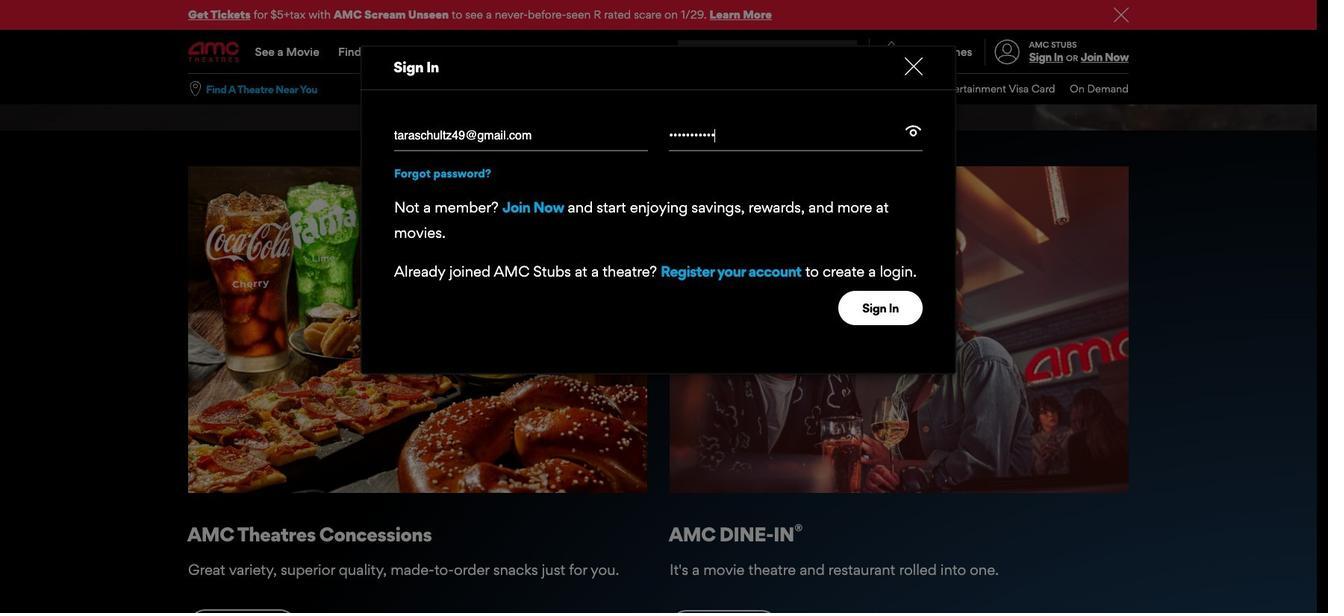 Task type: locate. For each thing, give the bounding box(es) containing it.
feature fare image
[[188, 166, 648, 494]]

2 menu item from the left
[[725, 74, 788, 104]]

amc logo image
[[188, 42, 241, 62], [188, 42, 241, 62]]

Email email field
[[394, 122, 648, 152]]

submit search icon image
[[840, 46, 852, 58]]

sign in or join amc stubs element
[[985, 31, 1129, 73]]

menu item
[[647, 74, 725, 104], [725, 74, 788, 104], [788, 74, 833, 104], [833, 74, 895, 104], [895, 74, 1056, 104], [1056, 74, 1129, 104]]

5 menu item from the left
[[895, 74, 1056, 104]]

menu
[[188, 31, 1129, 73], [647, 74, 1129, 104]]

1 menu item from the left
[[647, 74, 725, 104]]

amc dine-in theatres image
[[670, 166, 1129, 494]]



Task type: vqa. For each thing, say whether or not it's contained in the screenshot.
select inside the the Popcorn lovers rejoice! Dig into our all-new line of microwave and ready-to-eat popcorn varieties at select Walmart locations and online now.
no



Task type: describe. For each thing, give the bounding box(es) containing it.
close image
[[905, 58, 923, 75]]

user profile image
[[987, 40, 1029, 65]]

showtimes image
[[870, 39, 914, 66]]

6 menu item from the left
[[1056, 74, 1129, 104]]

3 menu item from the left
[[788, 74, 833, 104]]

close element
[[905, 58, 923, 75]]

4 menu item from the left
[[833, 74, 895, 104]]

1 vertical spatial menu
[[647, 74, 1129, 104]]

0 vertical spatial menu
[[188, 31, 1129, 73]]

Password password field
[[669, 122, 905, 150]]



